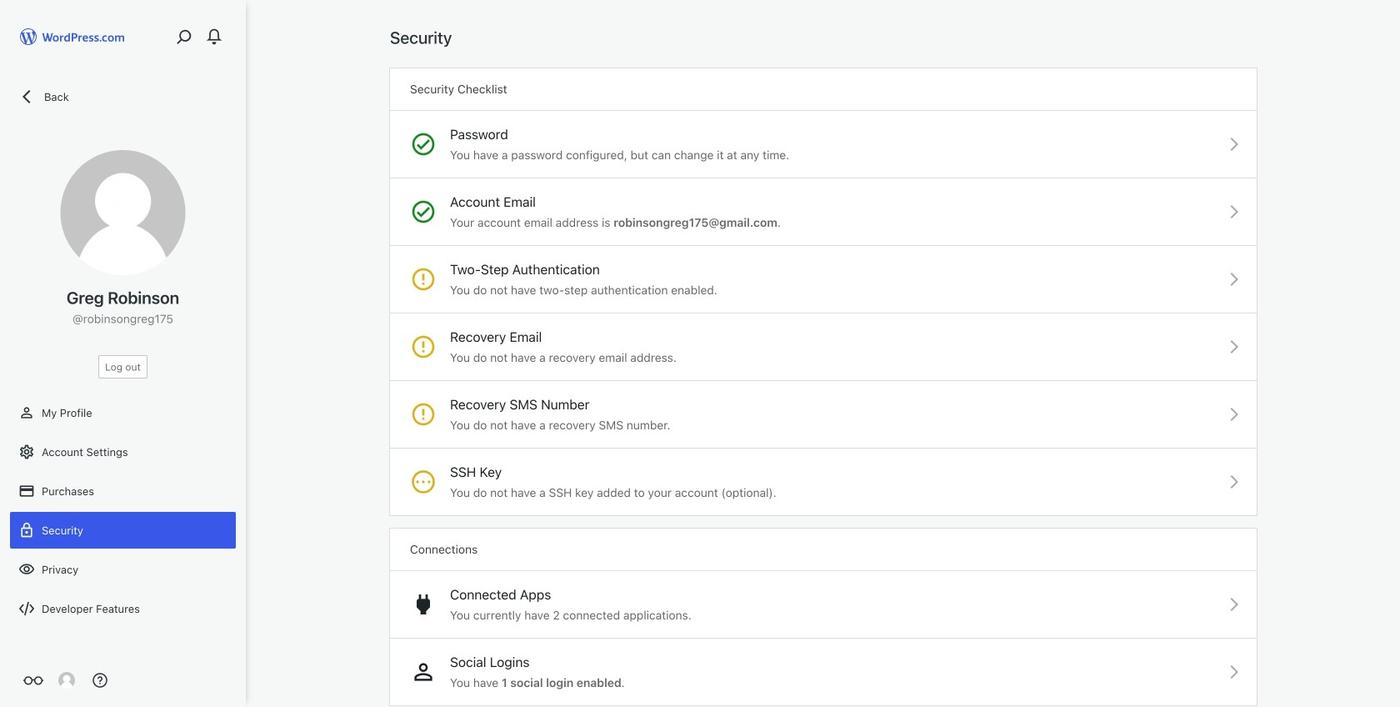 Task type: vqa. For each thing, say whether or not it's contained in the screenshot.
content
no



Task type: describe. For each thing, give the bounding box(es) containing it.
reader image
[[23, 670, 43, 690]]

credit_card image
[[18, 483, 35, 499]]



Task type: locate. For each thing, give the bounding box(es) containing it.
1 list item from the top
[[1393, 58, 1401, 137]]

lock image
[[18, 522, 35, 539]]

greg robinson image
[[58, 672, 75, 689]]

3 list item from the top
[[1393, 215, 1401, 277]]

2 list item from the top
[[1393, 137, 1401, 215]]

greg robinson image
[[60, 150, 186, 275]]

person image
[[18, 404, 35, 421]]

list item
[[1393, 58, 1401, 137], [1393, 137, 1401, 215], [1393, 215, 1401, 277]]

visibility image
[[18, 561, 35, 578]]

settings image
[[18, 444, 35, 460]]

main content
[[390, 27, 1257, 705]]



